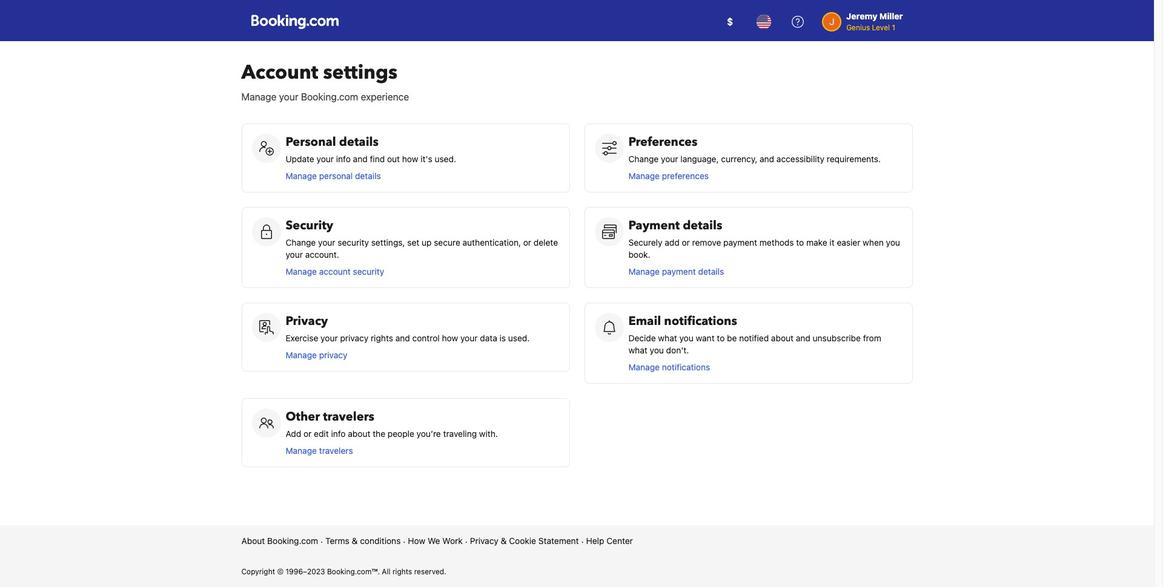 Task type: vqa. For each thing, say whether or not it's contained in the screenshot.
the details inside PAYMENT DETAILS link
no



Task type: describe. For each thing, give the bounding box(es) containing it.
details down remove
[[698, 267, 724, 277]]

$ button
[[716, 7, 745, 36]]

payment inside payment details securely add or remove payment methods to make it easier when you book.
[[724, 238, 758, 248]]

from
[[863, 333, 882, 344]]

people
[[388, 429, 414, 439]]

statement
[[539, 536, 579, 547]]

your up manage privacy
[[321, 333, 338, 344]]

details inside payment details securely add or remove payment methods to make it easier when you book.
[[683, 218, 723, 234]]

email notifications decide what you want to be notified about and unsubscribe from what you don't.
[[629, 313, 882, 356]]

don't.
[[666, 345, 689, 356]]

manage preferences
[[629, 171, 709, 181]]

other
[[286, 409, 320, 425]]

your inside preferences change your language, currency, and accessibility requirements.
[[661, 154, 679, 164]]

add
[[286, 429, 301, 439]]

it's
[[421, 154, 433, 164]]

about inside email notifications decide what you want to be notified about and unsubscribe from what you don't.
[[771, 333, 794, 344]]

you inside payment details securely add or remove payment methods to make it easier when you book.
[[886, 238, 901, 248]]

info inside other travelers add or edit info about the people you're traveling with.
[[331, 429, 346, 439]]

privacy exercise your privacy rights and control how your data is used.
[[286, 313, 530, 344]]

manage payment details
[[629, 267, 727, 277]]

payment details securely add or remove payment methods to make it easier when you book.
[[629, 218, 901, 260]]

privacy for privacy & cookie statement
[[470, 536, 499, 547]]

currency,
[[721, 154, 758, 164]]

personal
[[319, 171, 353, 181]]

delete
[[534, 238, 558, 248]]

accessibility
[[777, 154, 825, 164]]

manage for personal details
[[286, 171, 317, 181]]

booking.com inside account settings manage your booking.com experience
[[301, 92, 358, 102]]

help
[[586, 536, 605, 547]]

out
[[387, 154, 400, 164]]

other travelers add or edit info about the people you're traveling with.
[[286, 409, 498, 439]]

how inside privacy exercise your privacy rights and control how your data is used.
[[442, 333, 458, 344]]

with.
[[479, 429, 498, 439]]

how inside personal details update your info and find out how it's used.
[[402, 154, 418, 164]]

your up 'account.'
[[318, 238, 335, 248]]

secure
[[434, 238, 460, 248]]

copyright © 1996–2023 booking.com™. all rights reserved.
[[242, 568, 447, 577]]

your left data
[[461, 333, 478, 344]]

terms & conditions link
[[326, 536, 401, 548]]

cookie
[[509, 536, 536, 547]]

it
[[830, 238, 835, 248]]

remove
[[692, 238, 721, 248]]

terms
[[326, 536, 350, 547]]

when
[[863, 238, 884, 248]]

preferences
[[662, 171, 709, 181]]

about inside other travelers add or edit info about the people you're traveling with.
[[348, 429, 371, 439]]

to inside payment details securely add or remove payment methods to make it easier when you book.
[[797, 238, 804, 248]]

settings
[[323, 59, 398, 86]]

account.
[[305, 250, 339, 260]]

jeremy
[[847, 11, 878, 21]]

genius
[[847, 23, 870, 32]]

find
[[370, 154, 385, 164]]

©
[[277, 568, 284, 577]]

methods
[[760, 238, 794, 248]]

notifications for email
[[664, 313, 737, 330]]

rights inside privacy exercise your privacy rights and control how your data is used.
[[371, 333, 393, 344]]

reserved.
[[414, 568, 447, 577]]

0 horizontal spatial you
[[650, 345, 664, 356]]

account
[[242, 59, 318, 86]]

traveling
[[443, 429, 477, 439]]

help center link
[[586, 536, 633, 548]]

manage for preferences
[[629, 171, 660, 181]]

settings,
[[371, 238, 405, 248]]

info inside personal details update your info and find out how it's used.
[[336, 154, 351, 164]]

manage for email notifications
[[629, 362, 660, 373]]

how we work link
[[408, 536, 463, 548]]

how we work
[[408, 536, 463, 547]]

manage travelers
[[286, 446, 353, 456]]

security change your security settings, set up secure authentication, or delete your account.
[[286, 218, 558, 260]]

details down find
[[355, 171, 381, 181]]

we
[[428, 536, 440, 547]]

manage for security
[[286, 267, 317, 277]]

1
[[892, 23, 896, 32]]

how
[[408, 536, 426, 547]]

to inside email notifications decide what you want to be notified about and unsubscribe from what you don't.
[[717, 333, 725, 344]]

or inside the security change your security settings, set up secure authentication, or delete your account.
[[523, 238, 532, 248]]

account settings manage your booking.com experience
[[242, 59, 409, 102]]

data
[[480, 333, 497, 344]]

authentication,
[[463, 238, 521, 248]]

your inside personal details update your info and find out how it's used.
[[317, 154, 334, 164]]

1 vertical spatial security
[[353, 267, 384, 277]]

decide
[[629, 333, 656, 344]]

update
[[286, 154, 314, 164]]

work
[[443, 536, 463, 547]]

language,
[[681, 154, 719, 164]]

your left 'account.'
[[286, 250, 303, 260]]

personal
[[286, 134, 336, 150]]



Task type: locate. For each thing, give the bounding box(es) containing it.
1 horizontal spatial privacy
[[470, 536, 499, 547]]

security
[[338, 238, 369, 248], [353, 267, 384, 277]]

rights
[[371, 333, 393, 344], [393, 568, 412, 577]]

change inside the security change your security settings, set up secure authentication, or delete your account.
[[286, 238, 316, 248]]

you up "don't."
[[680, 333, 694, 344]]

to left make
[[797, 238, 804, 248]]

rights right all
[[393, 568, 412, 577]]

you're
[[417, 429, 441, 439]]

or left edit
[[304, 429, 312, 439]]

to
[[797, 238, 804, 248], [717, 333, 725, 344]]

notifications inside email notifications decide what you want to be notified about and unsubscribe from what you don't.
[[664, 313, 737, 330]]

0 vertical spatial how
[[402, 154, 418, 164]]

manage for payment details
[[629, 267, 660, 277]]

edit
[[314, 429, 329, 439]]

details inside personal details update your info and find out how it's used.
[[339, 134, 379, 150]]

1996–2023
[[286, 568, 325, 577]]

how left it's
[[402, 154, 418, 164]]

your up the manage personal details
[[317, 154, 334, 164]]

security
[[286, 218, 333, 234]]

1 horizontal spatial what
[[658, 333, 677, 344]]

manage privacy
[[286, 350, 348, 361]]

your down account
[[279, 92, 299, 102]]

0 vertical spatial about
[[771, 333, 794, 344]]

manage down book.
[[629, 267, 660, 277]]

2 horizontal spatial you
[[886, 238, 901, 248]]

booking.com up the © on the left of page
[[267, 536, 318, 547]]

payment down add
[[662, 267, 696, 277]]

you
[[886, 238, 901, 248], [680, 333, 694, 344], [650, 345, 664, 356]]

1 vertical spatial payment
[[662, 267, 696, 277]]

1 horizontal spatial how
[[442, 333, 458, 344]]

and left unsubscribe
[[796, 333, 811, 344]]

be
[[727, 333, 737, 344]]

notified
[[740, 333, 769, 344]]

0 horizontal spatial used.
[[435, 154, 456, 164]]

or inside payment details securely add or remove payment methods to make it easier when you book.
[[682, 238, 690, 248]]

miller
[[880, 11, 903, 21]]

2 vertical spatial you
[[650, 345, 664, 356]]

0 vertical spatial rights
[[371, 333, 393, 344]]

1 horizontal spatial &
[[501, 536, 507, 547]]

travelers down edit
[[319, 446, 353, 456]]

and
[[353, 154, 368, 164], [760, 154, 775, 164], [396, 333, 410, 344], [796, 333, 811, 344]]

change inside preferences change your language, currency, and accessibility requirements.
[[629, 154, 659, 164]]

book.
[[629, 250, 651, 260]]

manage for other travelers
[[286, 446, 317, 456]]

preferences change your language, currency, and accessibility requirements.
[[629, 134, 881, 164]]

how right 'control' at the bottom of the page
[[442, 333, 458, 344]]

notifications up want
[[664, 313, 737, 330]]

manage down add
[[286, 446, 317, 456]]

info right edit
[[331, 429, 346, 439]]

you down decide
[[650, 345, 664, 356]]

1 horizontal spatial payment
[[724, 238, 758, 248]]

0 vertical spatial change
[[629, 154, 659, 164]]

you right when
[[886, 238, 901, 248]]

0 vertical spatial booking.com
[[301, 92, 358, 102]]

change down preferences in the right top of the page
[[629, 154, 659, 164]]

travelers up edit
[[323, 409, 375, 425]]

level
[[872, 23, 890, 32]]

0 vertical spatial you
[[886, 238, 901, 248]]

1 horizontal spatial or
[[523, 238, 532, 248]]

manage down 'account.'
[[286, 267, 317, 277]]

control
[[412, 333, 440, 344]]

privacy right work
[[470, 536, 499, 547]]

&
[[352, 536, 358, 547], [501, 536, 507, 547]]

manage down exercise on the left of the page
[[286, 350, 317, 361]]

unsubscribe
[[813, 333, 861, 344]]

1 vertical spatial travelers
[[319, 446, 353, 456]]

details up find
[[339, 134, 379, 150]]

or
[[523, 238, 532, 248], [682, 238, 690, 248], [304, 429, 312, 439]]

about right notified
[[771, 333, 794, 344]]

and for privacy
[[396, 333, 410, 344]]

privacy & cookie statement
[[470, 536, 579, 547]]

details
[[339, 134, 379, 150], [355, 171, 381, 181], [683, 218, 723, 234], [698, 267, 724, 277]]

& right terms at the bottom of the page
[[352, 536, 358, 547]]

conditions
[[360, 536, 401, 547]]

booking.com down "settings"
[[301, 92, 358, 102]]

0 vertical spatial notifications
[[664, 313, 737, 330]]

the
[[373, 429, 385, 439]]

manage inside account settings manage your booking.com experience
[[242, 92, 277, 102]]

all
[[382, 568, 391, 577]]

used.
[[435, 154, 456, 164], [508, 333, 530, 344]]

email
[[629, 313, 661, 330]]

1 vertical spatial notifications
[[662, 362, 710, 373]]

manage down account
[[242, 92, 277, 102]]

security up 'account.'
[[338, 238, 369, 248]]

2 horizontal spatial or
[[682, 238, 690, 248]]

0 horizontal spatial change
[[286, 238, 316, 248]]

$
[[727, 16, 733, 27]]

privacy inside privacy exercise your privacy rights and control how your data is used.
[[286, 313, 328, 330]]

used. right it's
[[435, 154, 456, 164]]

want
[[696, 333, 715, 344]]

about booking.com
[[242, 536, 318, 547]]

copyright
[[242, 568, 275, 577]]

change for security
[[286, 238, 316, 248]]

1 vertical spatial privacy
[[319, 350, 348, 361]]

privacy & cookie statement link
[[470, 536, 579, 548]]

1 vertical spatial what
[[629, 345, 648, 356]]

details up remove
[[683, 218, 723, 234]]

1 vertical spatial to
[[717, 333, 725, 344]]

and inside privacy exercise your privacy rights and control how your data is used.
[[396, 333, 410, 344]]

1 vertical spatial about
[[348, 429, 371, 439]]

0 vertical spatial what
[[658, 333, 677, 344]]

and inside preferences change your language, currency, and accessibility requirements.
[[760, 154, 775, 164]]

info
[[336, 154, 351, 164], [331, 429, 346, 439]]

make
[[807, 238, 828, 248]]

easier
[[837, 238, 861, 248]]

1 vertical spatial booking.com
[[267, 536, 318, 547]]

used. right is
[[508, 333, 530, 344]]

0 horizontal spatial to
[[717, 333, 725, 344]]

0 vertical spatial privacy
[[286, 313, 328, 330]]

security inside the security change your security settings, set up secure authentication, or delete your account.
[[338, 238, 369, 248]]

1 vertical spatial change
[[286, 238, 316, 248]]

help center
[[586, 536, 633, 547]]

travelers inside other travelers add or edit info about the people you're traveling with.
[[323, 409, 375, 425]]

terms & conditions
[[326, 536, 401, 547]]

jeremy miller genius level 1
[[847, 11, 903, 32]]

1 vertical spatial privacy
[[470, 536, 499, 547]]

booking.com
[[301, 92, 358, 102], [267, 536, 318, 547]]

travelers for other
[[323, 409, 375, 425]]

and left find
[[353, 154, 368, 164]]

or right add
[[682, 238, 690, 248]]

about left the
[[348, 429, 371, 439]]

& for terms
[[352, 536, 358, 547]]

change down security
[[286, 238, 316, 248]]

and inside email notifications decide what you want to be notified about and unsubscribe from what you don't.
[[796, 333, 811, 344]]

0 vertical spatial travelers
[[323, 409, 375, 425]]

manage for privacy
[[286, 350, 317, 361]]

1 horizontal spatial about
[[771, 333, 794, 344]]

securely
[[629, 238, 663, 248]]

1 vertical spatial how
[[442, 333, 458, 344]]

what up "don't."
[[658, 333, 677, 344]]

or left the delete
[[523, 238, 532, 248]]

0 horizontal spatial about
[[348, 429, 371, 439]]

or inside other travelers add or edit info about the people you're traveling with.
[[304, 429, 312, 439]]

manage account security
[[286, 267, 384, 277]]

1 horizontal spatial change
[[629, 154, 659, 164]]

used. inside personal details update your info and find out how it's used.
[[435, 154, 456, 164]]

info up the personal
[[336, 154, 351, 164]]

0 horizontal spatial what
[[629, 345, 648, 356]]

exercise
[[286, 333, 318, 344]]

and for preferences
[[760, 154, 775, 164]]

1 & from the left
[[352, 536, 358, 547]]

1 horizontal spatial you
[[680, 333, 694, 344]]

0 vertical spatial privacy
[[340, 333, 369, 344]]

booking.com™.
[[327, 568, 380, 577]]

personal details update your info and find out how it's used.
[[286, 134, 456, 164]]

set
[[407, 238, 420, 248]]

account
[[319, 267, 351, 277]]

how
[[402, 154, 418, 164], [442, 333, 458, 344]]

and left 'control' at the bottom of the page
[[396, 333, 410, 344]]

about booking.com link
[[242, 536, 318, 548]]

0 horizontal spatial privacy
[[286, 313, 328, 330]]

privacy for privacy exercise your privacy rights and control how your data is used.
[[286, 313, 328, 330]]

0 horizontal spatial or
[[304, 429, 312, 439]]

up
[[422, 238, 432, 248]]

0 vertical spatial used.
[[435, 154, 456, 164]]

and inside personal details update your info and find out how it's used.
[[353, 154, 368, 164]]

experience
[[361, 92, 409, 102]]

add
[[665, 238, 680, 248]]

& left 'cookie'
[[501, 536, 507, 547]]

rights left 'control' at the bottom of the page
[[371, 333, 393, 344]]

requirements.
[[827, 154, 881, 164]]

your up manage preferences
[[661, 154, 679, 164]]

notifications for manage
[[662, 362, 710, 373]]

& for privacy
[[501, 536, 507, 547]]

travelers
[[323, 409, 375, 425], [319, 446, 353, 456]]

change for preferences
[[629, 154, 659, 164]]

manage personal details
[[286, 171, 381, 181]]

1 vertical spatial rights
[[393, 568, 412, 577]]

1 vertical spatial used.
[[508, 333, 530, 344]]

is
[[500, 333, 506, 344]]

and for personal details
[[353, 154, 368, 164]]

about
[[771, 333, 794, 344], [348, 429, 371, 439]]

and right currency, in the top of the page
[[760, 154, 775, 164]]

notifications down "don't."
[[662, 362, 710, 373]]

security right account
[[353, 267, 384, 277]]

preferences
[[629, 134, 698, 150]]

what
[[658, 333, 677, 344], [629, 345, 648, 356]]

manage down preferences in the right top of the page
[[629, 171, 660, 181]]

0 vertical spatial info
[[336, 154, 351, 164]]

privacy up exercise on the left of the page
[[286, 313, 328, 330]]

0 horizontal spatial payment
[[662, 267, 696, 277]]

what down decide
[[629, 345, 648, 356]]

used. inside privacy exercise your privacy rights and control how your data is used.
[[508, 333, 530, 344]]

manage down update
[[286, 171, 317, 181]]

0 horizontal spatial &
[[352, 536, 358, 547]]

your inside account settings manage your booking.com experience
[[279, 92, 299, 102]]

0 vertical spatial security
[[338, 238, 369, 248]]

change
[[629, 154, 659, 164], [286, 238, 316, 248]]

center
[[607, 536, 633, 547]]

manage notifications
[[629, 362, 710, 373]]

to left be
[[717, 333, 725, 344]]

2 & from the left
[[501, 536, 507, 547]]

0 vertical spatial to
[[797, 238, 804, 248]]

0 vertical spatial payment
[[724, 238, 758, 248]]

payment right remove
[[724, 238, 758, 248]]

1 horizontal spatial used.
[[508, 333, 530, 344]]

1 vertical spatial you
[[680, 333, 694, 344]]

1 vertical spatial info
[[331, 429, 346, 439]]

travelers for manage
[[319, 446, 353, 456]]

privacy inside privacy exercise your privacy rights and control how your data is used.
[[340, 333, 369, 344]]

1 horizontal spatial to
[[797, 238, 804, 248]]

0 horizontal spatial how
[[402, 154, 418, 164]]

& inside "privacy & cookie statement" link
[[501, 536, 507, 547]]

manage down decide
[[629, 362, 660, 373]]

about
[[242, 536, 265, 547]]

payment
[[629, 218, 680, 234]]

& inside terms & conditions 'link'
[[352, 536, 358, 547]]



